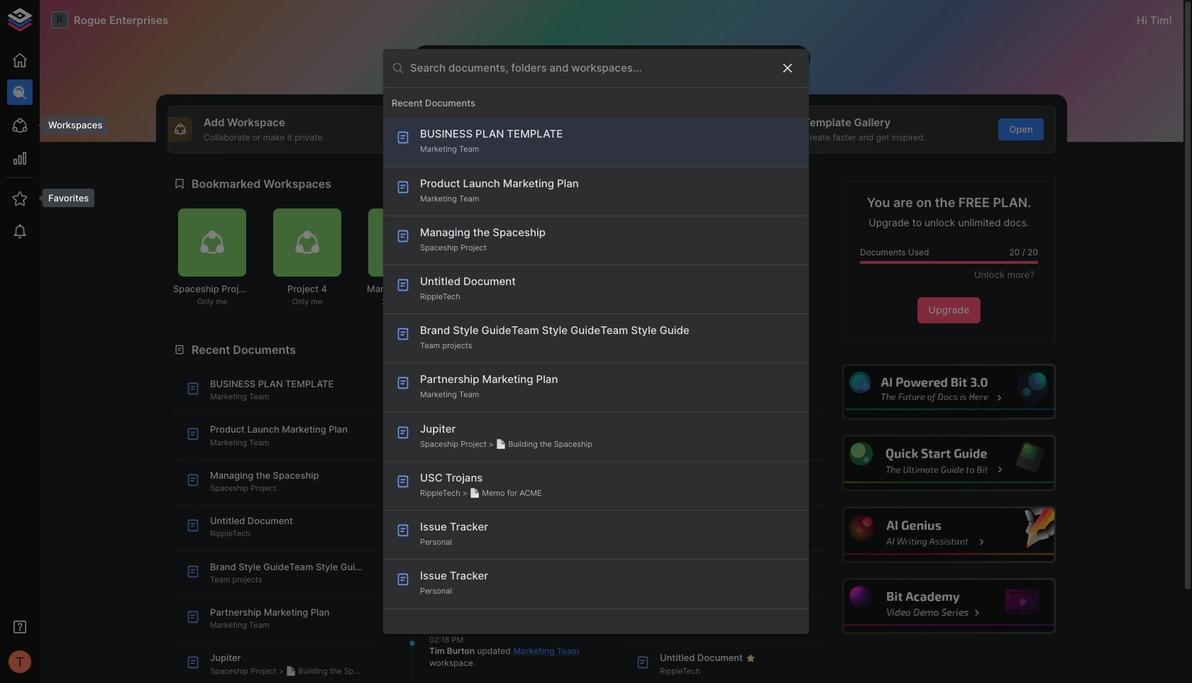 Task type: vqa. For each thing, say whether or not it's contained in the screenshot.
third help Image from the bottom
yes



Task type: describe. For each thing, give the bounding box(es) containing it.
2 help image from the top
[[843, 436, 1056, 492]]

2 tooltip from the top
[[33, 189, 95, 207]]

4 help image from the top
[[843, 579, 1056, 635]]

1 help image from the top
[[843, 364, 1056, 420]]



Task type: locate. For each thing, give the bounding box(es) containing it.
3 help image from the top
[[843, 507, 1056, 563]]

Search documents, folders and workspaces... text field
[[410, 57, 770, 79]]

tooltip
[[33, 116, 108, 134], [33, 189, 95, 207]]

dialog
[[383, 49, 809, 635]]

help image
[[843, 364, 1056, 420], [843, 436, 1056, 492], [843, 507, 1056, 563], [843, 579, 1056, 635]]

1 vertical spatial tooltip
[[33, 189, 95, 207]]

1 tooltip from the top
[[33, 116, 108, 134]]

0 vertical spatial tooltip
[[33, 116, 108, 134]]



